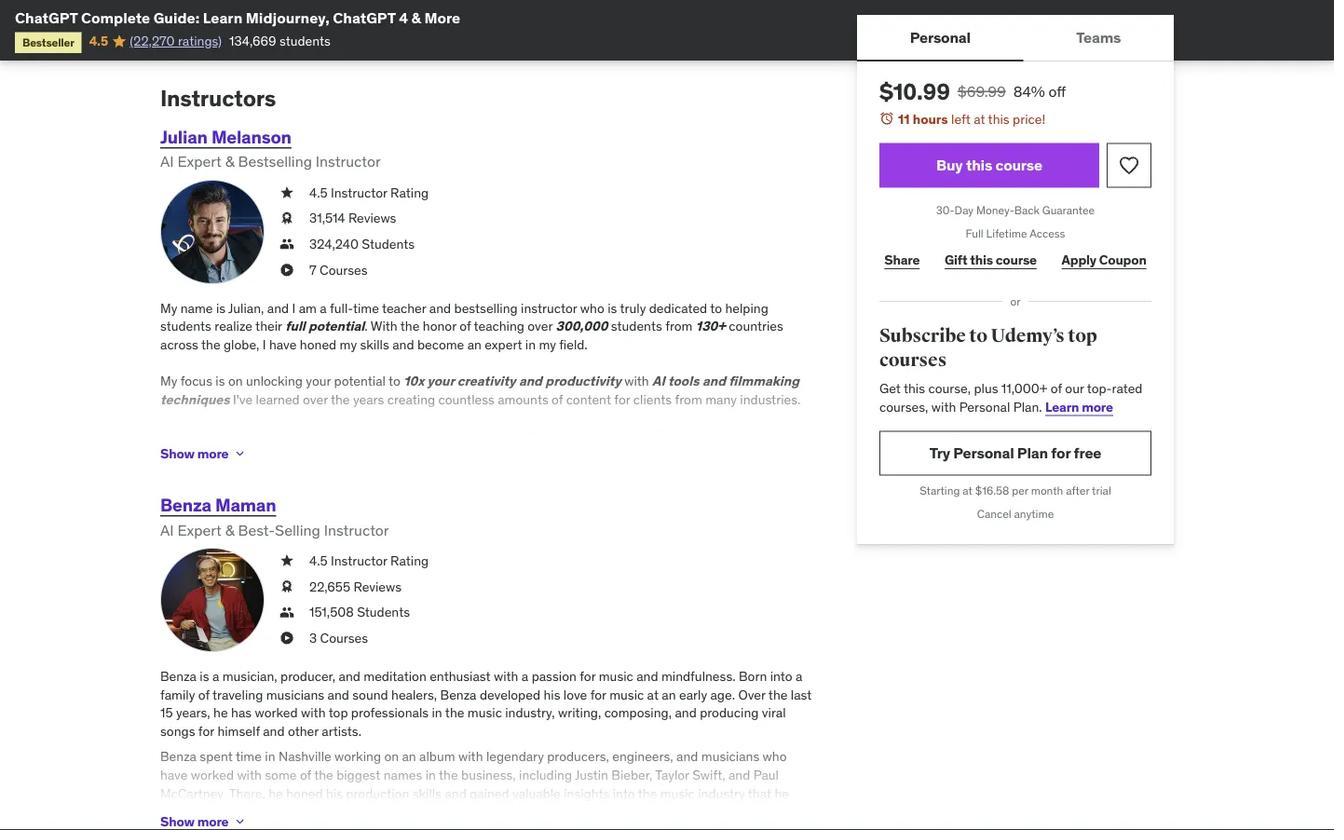 Task type: describe. For each thing, give the bounding box(es) containing it.
xsmall image for 324,240 students
[[280, 235, 294, 254]]

students for melanson
[[362, 236, 415, 253]]

31,514 reviews
[[309, 210, 396, 227]]

working
[[335, 749, 381, 766]]

nashville
[[279, 749, 331, 766]]

creativity for take
[[485, 428, 544, 445]]

15
[[160, 705, 173, 722]]

in down healers,
[[432, 705, 442, 722]]

personal inside get this course, plus 11,000+ of our top-rated courses, with personal plan.
[[959, 398, 1010, 415]]

1 vertical spatial musicians
[[701, 749, 760, 766]]

take
[[573, 428, 600, 445]]

130+
[[696, 318, 726, 335]]

is inside the benza is a musician, producer, and meditation enthusiast with a passion for music and mindfulness. born into a family of traveling musicians and sound healers, benza developed his love for music at an early age. over the last 15 years, he has worked with top professionals in the music industry, writing, composing, and producing viral songs for himself and other artists. benza spent time in nashville working on an album with legendary producers, engineers, and musicians who have worked with some of the biggest names in the business, including justin bieber, taylor swift, and paul mccartney. there, he honed his production skills and gained valuable insights into the music industry that he continues to apply to his work today.
[[200, 668, 209, 685]]

courses
[[880, 349, 947, 371]]

benza is a musician, producer, and meditation enthusiast with a passion for music and mindfulness. born into a family of traveling musicians and sound healers, benza developed his love for music at an early age. over the last 15 years, he has worked with top professionals in the music industry, writing, composing, and producing viral songs for himself and other artists. benza spent time in nashville working on an album with legendary producers, engineers, and musicians who have worked with some of the biggest names in the business, including justin bieber, taylor swift, and paul mccartney. there, he honed his production skills and gained valuable insights into the music industry that he continues to apply to his work today.
[[160, 668, 812, 820]]

or
[[1011, 294, 1021, 309]]

top inside subscribe to udemy's top courses
[[1068, 325, 1097, 348]]

4.5 for benza maman
[[309, 553, 328, 570]]

more for learn more
[[1082, 398, 1113, 415]]

for up love in the left bottom of the page
[[580, 668, 596, 685]]

producer,
[[281, 668, 336, 685]]

of up years,
[[198, 687, 210, 703]]

apply
[[1062, 251, 1097, 268]]

courses for julian melanson
[[320, 262, 368, 278]]

productivity
[[545, 373, 621, 390]]

passion
[[532, 668, 577, 685]]

family
[[160, 687, 195, 703]]

the down the nashville
[[314, 767, 333, 784]]

to left 10x
[[389, 373, 400, 390]]

clients
[[633, 391, 672, 408]]

to down clients
[[669, 428, 682, 445]]

4
[[399, 8, 408, 27]]

2 vertical spatial personal
[[954, 443, 1014, 463]]

helping
[[725, 300, 769, 317]]

this for gift
[[970, 251, 993, 268]]

alarm image
[[880, 111, 895, 126]]

your right unlocking
[[306, 373, 331, 390]]

bestseller
[[22, 35, 74, 49]]

$259.97
[[295, 0, 350, 19]]

julian
[[160, 126, 208, 148]]

xsmall image for 22,655 reviews
[[280, 578, 294, 596]]

1 vertical spatial potential
[[334, 373, 386, 390]]

and up their
[[267, 300, 289, 317]]

your down countless
[[455, 428, 482, 445]]

$16.58
[[975, 484, 1010, 498]]

22,655 reviews
[[309, 579, 402, 595]]

names
[[384, 767, 422, 784]]

rating for melanson
[[391, 185, 429, 201]]

guide:
[[153, 8, 200, 27]]

producing
[[700, 705, 759, 722]]

next
[[708, 428, 735, 445]]

courses,
[[880, 398, 928, 415]]

0 horizontal spatial into
[[613, 785, 635, 802]]

and up amounts
[[519, 373, 542, 390]]

and right journey,
[[299, 428, 320, 445]]

born
[[739, 668, 767, 685]]

time inside my name is julian, and i am a full-time teacher and bestselling instructor who is truly dedicated to helping students realize their
[[353, 300, 379, 317]]

$10.99
[[880, 77, 950, 105]]

udemy's
[[991, 325, 1065, 348]]

ratings)
[[178, 33, 222, 49]]

the up viral at the bottom right
[[769, 687, 788, 703]]

reviews for melanson
[[348, 210, 396, 227]]

subscribe
[[880, 325, 966, 348]]

swift,
[[692, 767, 725, 784]]

and left other
[[263, 723, 285, 740]]

personal button
[[857, 15, 1024, 60]]

to right apply
[[270, 804, 282, 820]]

subscribe to udemy's top courses
[[880, 325, 1097, 371]]

11 hours left at this price!
[[898, 110, 1046, 127]]

instructor inside julian melanson ai expert & bestselling instructor
[[316, 152, 381, 172]]

.
[[365, 318, 368, 335]]

xsmall image for 3 courses
[[280, 629, 294, 648]]

of right honor in the left top of the page
[[460, 318, 471, 335]]

xsmall image for 151,508 students
[[280, 604, 294, 622]]

0 vertical spatial on
[[228, 373, 243, 390]]

and up industry
[[729, 767, 750, 784]]

0 horizontal spatial his
[[285, 804, 302, 820]]

0 vertical spatial 4.5
[[89, 33, 108, 49]]

course for buy this course
[[996, 156, 1043, 175]]

off
[[1049, 82, 1066, 101]]

this left price!
[[988, 110, 1010, 127]]

benza maman image
[[160, 549, 265, 653]]

per
[[1012, 484, 1029, 498]]

in inside countries across the globe, i have honed my skills and become an expert in my field.
[[525, 337, 536, 353]]

mccartney.
[[160, 785, 226, 802]]

0 vertical spatial potential
[[308, 318, 365, 335]]

0 vertical spatial from
[[665, 318, 693, 335]]

the left years
[[331, 391, 350, 408]]

students inside my name is julian, and i am a full-time teacher and bestselling instructor who is truly dedicated to helping students realize their
[[160, 318, 211, 335]]

focus
[[181, 373, 212, 390]]

and up sound
[[339, 668, 361, 685]]

rating for maman
[[391, 553, 429, 570]]

with up there,
[[237, 767, 262, 784]]

and left "take"
[[547, 428, 570, 445]]

with up business, on the left bottom of page
[[458, 749, 483, 766]]

of down the nashville
[[300, 767, 311, 784]]

production
[[346, 785, 409, 802]]

0 horizontal spatial he
[[213, 705, 228, 722]]

journey,
[[250, 428, 295, 445]]

xsmall image down there,
[[232, 815, 247, 830]]

and inside countries across the globe, i have honed my skills and become an expert in my field.
[[392, 337, 414, 353]]

students for maman
[[357, 604, 410, 621]]

album
[[419, 749, 455, 766]]

2 horizontal spatial he
[[775, 785, 789, 802]]

for down years,
[[198, 723, 214, 740]]

and up taylor
[[677, 749, 698, 766]]

globe,
[[224, 337, 259, 353]]

1 my from the left
[[340, 337, 357, 353]]

countries across the globe, i have honed my skills and become an expert in my field.
[[160, 318, 784, 353]]

to left apply
[[220, 804, 232, 820]]

the down enthusiast
[[445, 705, 464, 722]]

tab list containing personal
[[857, 15, 1174, 62]]

instructor inside benza maman ai expert & best-selling instructor
[[324, 521, 389, 540]]

bestselling
[[454, 300, 518, 317]]

$69.99
[[958, 82, 1006, 101]]

enthusiast
[[430, 668, 491, 685]]

xsmall image for 4.5 instructor rating
[[280, 552, 294, 571]]

our
[[1065, 380, 1084, 397]]

join
[[160, 428, 183, 445]]

ai for julian melanson
[[160, 152, 174, 172]]

1 horizontal spatial his
[[326, 785, 343, 802]]

try personal plan for free
[[930, 443, 1102, 463]]

courses for benza maman
[[320, 630, 368, 647]]

years
[[353, 391, 384, 408]]

1 horizontal spatial learn
[[1046, 398, 1079, 415]]

the down album
[[439, 767, 458, 784]]

the down bieber,
[[638, 785, 657, 802]]

songs
[[160, 723, 195, 740]]

sound
[[352, 687, 388, 703]]

4.5 instructor rating for julian melanson
[[309, 185, 429, 201]]

10x
[[404, 373, 424, 390]]

has
[[231, 705, 252, 722]]

himself
[[217, 723, 260, 740]]

your right "take"
[[603, 428, 630, 445]]

who inside the benza is a musician, producer, and meditation enthusiast with a passion for music and mindfulness. born into a family of traveling musicians and sound healers, benza developed his love for music at an early age. over the last 15 years, he has worked with top professionals in the music industry, writing, composing, and producing viral songs for himself and other artists. benza spent time in nashville working on an album with legendary producers, engineers, and musicians who have worked with some of the biggest names in the business, including justin bieber, taylor swift, and paul mccartney. there, he honed his production skills and gained valuable insights into the music industry that he continues to apply to his work today.
[[763, 749, 787, 766]]

honor
[[423, 318, 456, 335]]

of inside get this course, plus 11,000+ of our top-rated courses, with personal plan.
[[1051, 380, 1062, 397]]

have inside countries across the globe, i have honed my skills and become an expert in my field.
[[269, 337, 297, 353]]

2 my from the left
[[539, 337, 556, 353]]

month
[[1031, 484, 1064, 498]]

i've
[[233, 391, 253, 408]]

tools
[[668, 373, 699, 390]]

their
[[255, 318, 282, 335]]

to inside my name is julian, and i am a full-time teacher and bestselling instructor who is truly dedicated to helping students realize their
[[710, 300, 722, 317]]

valuable
[[513, 785, 561, 802]]

and up the many
[[703, 373, 726, 390]]

there,
[[229, 785, 265, 802]]

and up composing,
[[637, 668, 658, 685]]

over
[[738, 687, 766, 703]]

honed inside countries across the globe, i have honed my skills and become an expert in my field.
[[300, 337, 337, 353]]

134,669 students
[[229, 33, 331, 49]]

the down teacher
[[401, 318, 420, 335]]

hours
[[913, 110, 948, 127]]

a inside my name is julian, and i am a full-time teacher and bestselling instructor who is truly dedicated to helping students realize their
[[320, 300, 327, 317]]

0 vertical spatial at
[[974, 110, 985, 127]]

bestselling
[[238, 152, 312, 172]]

creating
[[387, 391, 435, 408]]

i inside countries across the globe, i have honed my skills and become an expert in my field.
[[263, 337, 266, 353]]

top-
[[1087, 380, 1112, 397]]

field.
[[559, 337, 588, 353]]

0 vertical spatial worked
[[255, 705, 298, 722]]

0 horizontal spatial learn
[[203, 8, 243, 27]]

a up developed
[[522, 668, 529, 685]]

personal inside button
[[910, 27, 971, 46]]

have inside the benza is a musician, producer, and meditation enthusiast with a passion for music and mindfulness. born into a family of traveling musicians and sound healers, benza developed his love for music at an early age. over the last 15 years, he has worked with top professionals in the music industry, writing, composing, and producing viral songs for himself and other artists. benza spent time in nashville working on an album with legendary producers, engineers, and musicians who have worked with some of the biggest names in the business, including justin bieber, taylor swift, and paul mccartney. there, he honed his production skills and gained valuable insights into the music industry that he continues to apply to his work today.
[[160, 767, 188, 784]]

i inside my name is julian, and i am a full-time teacher and bestselling instructor who is truly dedicated to helping students realize their
[[292, 300, 296, 317]]

0 vertical spatial over
[[528, 318, 553, 335]]

1 vertical spatial from
[[675, 391, 702, 408]]

the inside countries across the globe, i have honed my skills and become an expert in my field.
[[201, 337, 220, 353]]

who inside my name is julian, and i am a full-time teacher and bestselling instructor who is truly dedicated to helping students realize their
[[580, 300, 605, 317]]

level!
[[738, 428, 771, 445]]

xsmall image inside show more button
[[232, 447, 247, 462]]

skills inside the benza is a musician, producer, and meditation enthusiast with a passion for music and mindfulness. born into a family of traveling musicians and sound healers, benza developed his love for music at an early age. over the last 15 years, he has worked with top professionals in the music industry, writing, composing, and producing viral songs for himself and other artists. benza spent time in nashville working on an album with legendary producers, engineers, and musicians who have worked with some of the biggest names in the business, including justin bieber, taylor swift, and paul mccartney. there, he honed his production skills and gained valuable insights into the music industry that he continues to apply to his work today.
[[413, 785, 442, 802]]

151,508
[[309, 604, 354, 621]]

benza maman ai expert & best-selling instructor
[[160, 494, 389, 540]]

your right 10x
[[427, 373, 454, 390]]

trial
[[1092, 484, 1111, 498]]

4.5 instructor rating for benza maman
[[309, 553, 429, 570]]

1 horizontal spatial students
[[279, 33, 331, 49]]

writing,
[[558, 705, 601, 722]]

developed
[[480, 687, 540, 703]]

to inside subscribe to udemy's top courses
[[969, 325, 988, 348]]



Task type: locate. For each thing, give the bounding box(es) containing it.
1 vertical spatial worked
[[191, 767, 234, 784]]

a up last
[[796, 668, 803, 685]]

is right focus
[[216, 373, 225, 390]]

0 horizontal spatial my
[[340, 337, 357, 353]]

skills inside countries across the globe, i have honed my skills and become an expert in my field.
[[360, 337, 389, 353]]

honed up work
[[286, 785, 323, 802]]

expert inside benza maman ai expert & best-selling instructor
[[177, 521, 222, 540]]

this inside button
[[966, 156, 993, 175]]

2 chatgpt from the left
[[333, 8, 396, 27]]

who up 300,000 at the top
[[580, 300, 605, 317]]

benza down 'songs'
[[160, 749, 197, 766]]

1 horizontal spatial more
[[1082, 398, 1113, 415]]

1 chatgpt from the left
[[15, 8, 78, 27]]

0 horizontal spatial musicians
[[266, 687, 324, 703]]

chatgpt up bestseller
[[15, 8, 78, 27]]

instructor
[[521, 300, 577, 317]]

1 horizontal spatial on
[[228, 373, 243, 390]]

xsmall image for 7 courses
[[280, 261, 294, 279]]

teaching
[[474, 318, 525, 335]]

that
[[748, 785, 772, 802]]

xsmall image
[[232, 447, 247, 462], [280, 552, 294, 571], [280, 578, 294, 596], [280, 604, 294, 622], [280, 629, 294, 648], [232, 815, 247, 830]]

back
[[1015, 203, 1040, 218]]

expert down julian
[[177, 152, 222, 172]]

my left focus
[[160, 373, 177, 390]]

your
[[306, 373, 331, 390], [427, 373, 454, 390], [455, 428, 482, 445], [603, 428, 630, 445]]

this left journey,
[[225, 428, 247, 445]]

today.
[[336, 804, 371, 820]]

the down realize
[[201, 337, 220, 353]]

more for show more
[[197, 446, 229, 462]]

1 vertical spatial over
[[303, 391, 328, 408]]

dedicated
[[649, 300, 707, 317]]

1 horizontal spatial worked
[[255, 705, 298, 722]]

this
[[988, 110, 1010, 127], [966, 156, 993, 175], [970, 251, 993, 268], [904, 380, 925, 397], [225, 428, 247, 445]]

1 horizontal spatial chatgpt
[[333, 8, 396, 27]]

industry
[[698, 785, 745, 802]]

1 vertical spatial learn
[[1046, 398, 1079, 415]]

i left am
[[292, 300, 296, 317]]

4.5 for julian melanson
[[309, 185, 328, 201]]

rated
[[1112, 380, 1143, 397]]

this up courses,
[[904, 380, 925, 397]]

& left best-
[[225, 521, 234, 540]]

for left 'free'
[[1051, 443, 1071, 463]]

1 vertical spatial more
[[197, 446, 229, 462]]

0 horizontal spatial more
[[197, 446, 229, 462]]

selling
[[275, 521, 320, 540]]

this for buy
[[966, 156, 993, 175]]

0 horizontal spatial top
[[329, 705, 348, 722]]

2 xsmall image from the top
[[280, 210, 294, 228]]

my
[[160, 300, 177, 317], [160, 373, 177, 390]]

1 rating from the top
[[391, 185, 429, 201]]

1 vertical spatial rating
[[391, 553, 429, 570]]

learn more link
[[1046, 398, 1113, 415]]

benza up family
[[160, 668, 197, 685]]

2 vertical spatial his
[[285, 804, 302, 820]]

potential down full-
[[308, 318, 365, 335]]

ai inside julian melanson ai expert & bestselling instructor
[[160, 152, 174, 172]]

at inside the benza is a musician, producer, and meditation enthusiast with a passion for music and mindfulness. born into a family of traveling musicians and sound healers, benza developed his love for music at an early age. over the last 15 years, he has worked with top professionals in the music industry, writing, composing, and producing viral songs for himself and other artists. benza spent time in nashville working on an album with legendary producers, engineers, and musicians who have worked with some of the biggest names in the business, including justin bieber, taylor swift, and paul mccartney. there, he honed his production skills and gained valuable insights into the music industry that he continues to apply to his work today.
[[647, 687, 659, 703]]

0 vertical spatial students
[[362, 236, 415, 253]]

reviews
[[348, 210, 396, 227], [354, 579, 402, 595]]

is left truly in the top of the page
[[608, 300, 617, 317]]

1 horizontal spatial who
[[763, 749, 787, 766]]

0 vertical spatial into
[[770, 668, 793, 685]]

he left has
[[213, 705, 228, 722]]

0 vertical spatial honed
[[300, 337, 337, 353]]

melanson
[[211, 126, 292, 148]]

an up names
[[402, 749, 416, 766]]

musician,
[[222, 668, 277, 685]]

1 vertical spatial honed
[[286, 785, 323, 802]]

1 vertical spatial reviews
[[354, 579, 402, 595]]

0 vertical spatial my
[[160, 300, 177, 317]]

$10.99 $69.99 84% off
[[880, 77, 1066, 105]]

on inside the benza is a musician, producer, and meditation enthusiast with a passion for music and mindfulness. born into a family of traveling musicians and sound healers, benza developed his love for music at an early age. over the last 15 years, he has worked with top professionals in the music industry, writing, composing, and producing viral songs for himself and other artists. benza spent time in nashville working on an album with legendary producers, engineers, and musicians who have worked with some of the biggest names in the business, including justin bieber, taylor swift, and paul mccartney. there, he honed his production skills and gained valuable insights into the music industry that he continues to apply to his work today.
[[384, 749, 399, 766]]

ai up clients
[[652, 373, 665, 390]]

more
[[424, 8, 461, 27]]

1 vertical spatial an
[[662, 687, 676, 703]]

0 horizontal spatial on
[[207, 428, 222, 445]]

& for melanson
[[225, 152, 234, 172]]

join me on this journey, and together let's unleash your creativity and take your skills to the next level!
[[160, 428, 771, 445]]

to
[[710, 300, 722, 317], [969, 325, 988, 348], [389, 373, 400, 390], [669, 428, 682, 445], [220, 804, 232, 820], [270, 804, 282, 820]]

7 courses
[[309, 262, 368, 278]]

1 vertical spatial personal
[[959, 398, 1010, 415]]

skills down clients
[[633, 428, 666, 445]]

2 my from the top
[[160, 373, 177, 390]]

more inside button
[[197, 446, 229, 462]]

my left field.
[[539, 337, 556, 353]]

skills
[[360, 337, 389, 353], [633, 428, 666, 445], [413, 785, 442, 802]]

4.5 down complete
[[89, 33, 108, 49]]

0 vertical spatial have
[[269, 337, 297, 353]]

my name is julian, and i am a full-time teacher and bestselling instructor who is truly dedicated to helping students realize their
[[160, 300, 769, 335]]

buy this course
[[937, 156, 1043, 175]]

and up honor in the left top of the page
[[429, 300, 451, 317]]

1 vertical spatial on
[[207, 428, 222, 445]]

my for my focus is on unlocking your potential to 10x your creativity and productivity with ai tools and
[[160, 373, 177, 390]]

students
[[362, 236, 415, 253], [357, 604, 410, 621]]

ai for benza maman
[[160, 521, 174, 540]]

benza down enthusiast
[[440, 687, 477, 703]]

this inside get this course, plus 11,000+ of our top-rated courses, with personal plan.
[[904, 380, 925, 397]]

0 horizontal spatial who
[[580, 300, 605, 317]]

0 vertical spatial reviews
[[348, 210, 396, 227]]

1 vertical spatial ai
[[652, 373, 665, 390]]

top up artists.
[[329, 705, 348, 722]]

benza inside benza maman ai expert & best-selling instructor
[[160, 494, 211, 517]]

engineers,
[[612, 749, 673, 766]]

0 vertical spatial courses
[[320, 262, 368, 278]]

in up some
[[265, 749, 275, 766]]

lifetime
[[986, 226, 1027, 241]]

2 horizontal spatial an
[[662, 687, 676, 703]]

1 horizontal spatial top
[[1068, 325, 1097, 348]]

0 vertical spatial his
[[544, 687, 560, 703]]

anytime
[[1014, 507, 1054, 521]]

starting
[[920, 484, 960, 498]]

xsmall image left 3 on the bottom
[[280, 629, 294, 648]]

ai down julian
[[160, 152, 174, 172]]

my down full-
[[340, 337, 357, 353]]

324,240 students
[[309, 236, 415, 253]]

skills down names
[[413, 785, 442, 802]]

2 vertical spatial on
[[384, 749, 399, 766]]

3 xsmall image from the top
[[280, 235, 294, 254]]

in
[[525, 337, 536, 353], [432, 705, 442, 722], [265, 749, 275, 766], [426, 767, 436, 784]]

1 vertical spatial 4.5
[[309, 185, 328, 201]]

2 vertical spatial 4.5
[[309, 553, 328, 570]]

across
[[160, 337, 198, 353]]

more
[[1082, 398, 1113, 415], [197, 446, 229, 462]]

1 vertical spatial my
[[160, 373, 177, 390]]

i've learned over the years creating countless amounts of content for clients from many industries.
[[230, 391, 801, 408]]

a right am
[[320, 300, 327, 317]]

course inside gift this course link
[[996, 251, 1037, 268]]

0 vertical spatial more
[[1082, 398, 1113, 415]]

1 vertical spatial course
[[996, 251, 1037, 268]]

course for gift this course
[[996, 251, 1037, 268]]

xsmall image for 4.5 instructor rating
[[280, 184, 294, 202]]

of
[[460, 318, 471, 335], [1051, 380, 1062, 397], [552, 391, 563, 408], [198, 687, 210, 703], [300, 767, 311, 784]]

top up the our
[[1068, 325, 1097, 348]]

producers,
[[547, 749, 609, 766]]

reviews up 151,508 students
[[354, 579, 402, 595]]

maman
[[215, 494, 276, 517]]

0 horizontal spatial i
[[263, 337, 266, 353]]

0 horizontal spatial have
[[160, 767, 188, 784]]

1 xsmall image from the top
[[280, 184, 294, 202]]

1 vertical spatial creativity
[[485, 428, 544, 445]]

personal up $16.58
[[954, 443, 1014, 463]]

on
[[228, 373, 243, 390], [207, 428, 222, 445], [384, 749, 399, 766]]

1 vertical spatial courses
[[320, 630, 368, 647]]

1 horizontal spatial my
[[539, 337, 556, 353]]

2 horizontal spatial at
[[974, 110, 985, 127]]

2 courses from the top
[[320, 630, 368, 647]]

4.5 instructor rating up 31,514 reviews
[[309, 185, 429, 201]]

chatgpt left 4
[[333, 8, 396, 27]]

students down 22,655 reviews
[[357, 604, 410, 621]]

julian melanson ai expert & bestselling instructor
[[160, 126, 381, 172]]

with
[[625, 373, 649, 390], [932, 398, 956, 415], [494, 668, 519, 685], [301, 705, 326, 722], [458, 749, 483, 766], [237, 767, 262, 784]]

1 expert from the top
[[177, 152, 222, 172]]

an inside countries across the globe, i have honed my skills and become an expert in my field.
[[467, 337, 482, 353]]

expert down benza maman link
[[177, 521, 222, 540]]

my for my name is julian, and i am a full-time teacher and bestselling instructor who is truly dedicated to helping students realize their
[[160, 300, 177, 317]]

become
[[417, 337, 464, 353]]

plan.
[[1014, 398, 1042, 415]]

xsmall image left 324,240
[[280, 235, 294, 254]]

time
[[353, 300, 379, 317], [236, 749, 262, 766]]

this for get
[[904, 380, 925, 397]]

industries.
[[740, 391, 801, 408]]

2 vertical spatial an
[[402, 749, 416, 766]]

2 4.5 instructor rating from the top
[[309, 553, 429, 570]]

learn
[[203, 8, 243, 27], [1046, 398, 1079, 415]]

for left clients
[[614, 391, 630, 408]]

1 horizontal spatial he
[[269, 785, 283, 802]]

some
[[265, 767, 297, 784]]

4.5 instructor rating
[[309, 185, 429, 201], [309, 553, 429, 570]]

more down the me
[[197, 446, 229, 462]]

julian,
[[228, 300, 264, 317]]

1 horizontal spatial over
[[528, 318, 553, 335]]

to left "udemy's"
[[969, 325, 988, 348]]

in down album
[[426, 767, 436, 784]]

coupon
[[1099, 251, 1147, 268]]

and left gained
[[445, 785, 467, 802]]

1 vertical spatial 4.5 instructor rating
[[309, 553, 429, 570]]

other
[[288, 723, 319, 740]]

let's
[[376, 428, 400, 445]]

2 horizontal spatial skills
[[633, 428, 666, 445]]

0 vertical spatial 4.5 instructor rating
[[309, 185, 429, 201]]

over down instructor
[[528, 318, 553, 335]]

at right 'left'
[[974, 110, 985, 127]]

the left next
[[684, 428, 705, 445]]

1 horizontal spatial i
[[292, 300, 296, 317]]

2 vertical spatial skills
[[413, 785, 442, 802]]

benza
[[160, 494, 211, 517], [160, 668, 197, 685], [440, 687, 477, 703], [160, 749, 197, 766]]

1 vertical spatial time
[[236, 749, 262, 766]]

biggest
[[337, 767, 380, 784]]

course inside buy this course button
[[996, 156, 1043, 175]]

have down full
[[269, 337, 297, 353]]

1 horizontal spatial into
[[770, 668, 793, 685]]

expert for julian
[[177, 152, 222, 172]]

0 vertical spatial &
[[411, 8, 421, 27]]

0 horizontal spatial skills
[[360, 337, 389, 353]]

skills down .
[[360, 337, 389, 353]]

2 horizontal spatial students
[[611, 318, 662, 335]]

and left sound
[[328, 687, 349, 703]]

more down top- on the top right
[[1082, 398, 1113, 415]]

composing,
[[604, 705, 672, 722]]

truly
[[620, 300, 646, 317]]

spent
[[200, 749, 233, 766]]

is up years,
[[200, 668, 209, 685]]

with up other
[[301, 705, 326, 722]]

reviews for maman
[[354, 579, 402, 595]]

wishlist image
[[1118, 154, 1141, 177]]

business,
[[461, 767, 516, 784]]

countless
[[438, 391, 495, 408]]

2 vertical spatial ai
[[160, 521, 174, 540]]

age.
[[711, 687, 735, 703]]

1 course from the top
[[996, 156, 1043, 175]]

1 horizontal spatial at
[[963, 484, 973, 498]]

his down passion
[[544, 687, 560, 703]]

of left content
[[552, 391, 563, 408]]

0 vertical spatial expert
[[177, 152, 222, 172]]

on up i've
[[228, 373, 243, 390]]

tab list
[[857, 15, 1174, 62]]

creativity down i've learned over the years creating countless amounts of content for clients from many industries.
[[485, 428, 544, 445]]

xsmall image
[[280, 184, 294, 202], [280, 210, 294, 228], [280, 235, 294, 254], [280, 261, 294, 279]]

music
[[599, 668, 633, 685], [610, 687, 644, 703], [468, 705, 502, 722], [660, 785, 695, 802]]

my inside my name is julian, and i am a full-time teacher and bestselling instructor who is truly dedicated to helping students realize their
[[160, 300, 177, 317]]

1 vertical spatial his
[[326, 785, 343, 802]]

from down dedicated
[[665, 318, 693, 335]]

teacher
[[382, 300, 426, 317]]

gift this course link
[[940, 242, 1042, 279]]

0 vertical spatial who
[[580, 300, 605, 317]]

with inside get this course, plus 11,000+ of our top-rated courses, with personal plan.
[[932, 398, 956, 415]]

0 horizontal spatial an
[[402, 749, 416, 766]]

0 horizontal spatial time
[[236, 749, 262, 766]]

0 vertical spatial rating
[[391, 185, 429, 201]]

0 vertical spatial course
[[996, 156, 1043, 175]]

of left the our
[[1051, 380, 1062, 397]]

2 expert from the top
[[177, 521, 222, 540]]

work
[[305, 804, 333, 820]]

reviews up the 324,240 students
[[348, 210, 396, 227]]

for right love in the left bottom of the page
[[590, 687, 606, 703]]

2 rating from the top
[[391, 553, 429, 570]]

0 vertical spatial skills
[[360, 337, 389, 353]]

& down julian melanson link
[[225, 152, 234, 172]]

professionals
[[351, 705, 429, 722]]

creativity
[[457, 373, 516, 390], [485, 428, 544, 445]]

creativity for productivity
[[457, 373, 516, 390]]

expert for benza
[[177, 521, 222, 540]]

1 horizontal spatial time
[[353, 300, 379, 317]]

his up work
[[326, 785, 343, 802]]

share button
[[880, 242, 925, 279]]

with up developed
[[494, 668, 519, 685]]

and down with
[[392, 337, 414, 353]]

xsmall image left the 22,655
[[280, 578, 294, 596]]

course up back
[[996, 156, 1043, 175]]

is up realize
[[216, 300, 226, 317]]

2 course from the top
[[996, 251, 1037, 268]]

xsmall image for 31,514 reviews
[[280, 210, 294, 228]]

1 horizontal spatial musicians
[[701, 749, 760, 766]]

ai inside benza maman ai expert & best-selling instructor
[[160, 521, 174, 540]]

1 horizontal spatial an
[[467, 337, 482, 353]]

1 vertical spatial have
[[160, 767, 188, 784]]

with up clients
[[625, 373, 649, 390]]

gift
[[945, 251, 968, 268]]

including
[[519, 767, 572, 784]]

1 vertical spatial who
[[763, 749, 787, 766]]

0 vertical spatial personal
[[910, 27, 971, 46]]

personal up $10.99
[[910, 27, 971, 46]]

courses down 324,240
[[320, 262, 368, 278]]

amounts
[[498, 391, 549, 408]]

mindfulness.
[[661, 668, 736, 685]]

julian melanson image
[[160, 180, 265, 285]]

& inside julian melanson ai expert & bestselling instructor
[[225, 152, 234, 172]]

guarantee
[[1043, 203, 1095, 218]]

with
[[371, 318, 398, 335]]

at inside starting at $16.58 per month after trial cancel anytime
[[963, 484, 973, 498]]

xsmall image down the bestselling
[[280, 184, 294, 202]]

0 vertical spatial learn
[[203, 8, 243, 27]]

0 vertical spatial creativity
[[457, 373, 516, 390]]

22,655
[[309, 579, 350, 595]]

1 4.5 instructor rating from the top
[[309, 185, 429, 201]]

honed inside the benza is a musician, producer, and meditation enthusiast with a passion for music and mindfulness. born into a family of traveling musicians and sound healers, benza developed his love for music at an early age. over the last 15 years, he has worked with top professionals in the music industry, writing, composing, and producing viral songs for himself and other artists. benza spent time in nashville working on an album with legendary producers, engineers, and musicians who have worked with some of the biggest names in the business, including justin bieber, taylor swift, and paul mccartney. there, he honed his production skills and gained valuable insights into the music industry that he continues to apply to his work today.
[[286, 785, 323, 802]]

expert inside julian melanson ai expert & bestselling instructor
[[177, 152, 222, 172]]

0 horizontal spatial worked
[[191, 767, 234, 784]]

free
[[1074, 443, 1102, 463]]

1 vertical spatial at
[[963, 484, 973, 498]]

1 vertical spatial skills
[[633, 428, 666, 445]]

1 vertical spatial students
[[357, 604, 410, 621]]

years,
[[176, 705, 210, 722]]

4.5 up the 22,655
[[309, 553, 328, 570]]

learn up ratings)
[[203, 8, 243, 27]]

1 courses from the top
[[320, 262, 368, 278]]

expert
[[485, 337, 522, 353]]

time inside the benza is a musician, producer, and meditation enthusiast with a passion for music and mindfulness. born into a family of traveling musicians and sound healers, benza developed his love for music at an early age. over the last 15 years, he has worked with top professionals in the music industry, writing, composing, and producing viral songs for himself and other artists. benza spent time in nashville working on an album with legendary producers, engineers, and musicians who have worked with some of the biggest names in the business, including justin bieber, taylor swift, and paul mccartney. there, he honed his production skills and gained valuable insights into the music industry that he continues to apply to his work today.
[[236, 749, 262, 766]]

2 vertical spatial &
[[225, 521, 234, 540]]

artists.
[[322, 723, 362, 740]]

0 vertical spatial ai
[[160, 152, 174, 172]]

and down early
[[675, 705, 697, 722]]

who up paul
[[763, 749, 787, 766]]

unlocking
[[246, 373, 303, 390]]

viral
[[762, 705, 786, 722]]

full
[[285, 318, 305, 335]]

personal down the plus in the right top of the page
[[959, 398, 1010, 415]]

1 my from the top
[[160, 300, 177, 317]]

1 vertical spatial top
[[329, 705, 348, 722]]

courses down 151,508
[[320, 630, 368, 647]]

buy
[[937, 156, 963, 175]]

4 xsmall image from the top
[[280, 261, 294, 279]]

& inside benza maman ai expert & best-selling instructor
[[225, 521, 234, 540]]

potential up years
[[334, 373, 386, 390]]

2 vertical spatial at
[[647, 687, 659, 703]]

2 horizontal spatial on
[[384, 749, 399, 766]]

learn down the our
[[1046, 398, 1079, 415]]

from down the tools
[[675, 391, 702, 408]]

cancel
[[977, 507, 1012, 521]]

& for maman
[[225, 521, 234, 540]]

2 horizontal spatial his
[[544, 687, 560, 703]]

xsmall image down selling
[[280, 552, 294, 571]]

30-day money-back guarantee full lifetime access
[[936, 203, 1095, 241]]

a up traveling
[[212, 668, 219, 685]]

time down himself
[[236, 749, 262, 766]]

into up last
[[770, 668, 793, 685]]

0 vertical spatial musicians
[[266, 687, 324, 703]]

top inside the benza is a musician, producer, and meditation enthusiast with a passion for music and mindfulness. born into a family of traveling musicians and sound healers, benza developed his love for music at an early age. over the last 15 years, he has worked with top professionals in the music industry, writing, composing, and producing viral songs for himself and other artists. benza spent time in nashville working on an album with legendary producers, engineers, and musicians who have worked with some of the biggest names in the business, including justin bieber, taylor swift, and paul mccartney. there, he honed his production skills and gained valuable insights into the music industry that he continues to apply to his work today.
[[329, 705, 348, 722]]



Task type: vqa. For each thing, say whether or not it's contained in the screenshot.
Add all to cart
no



